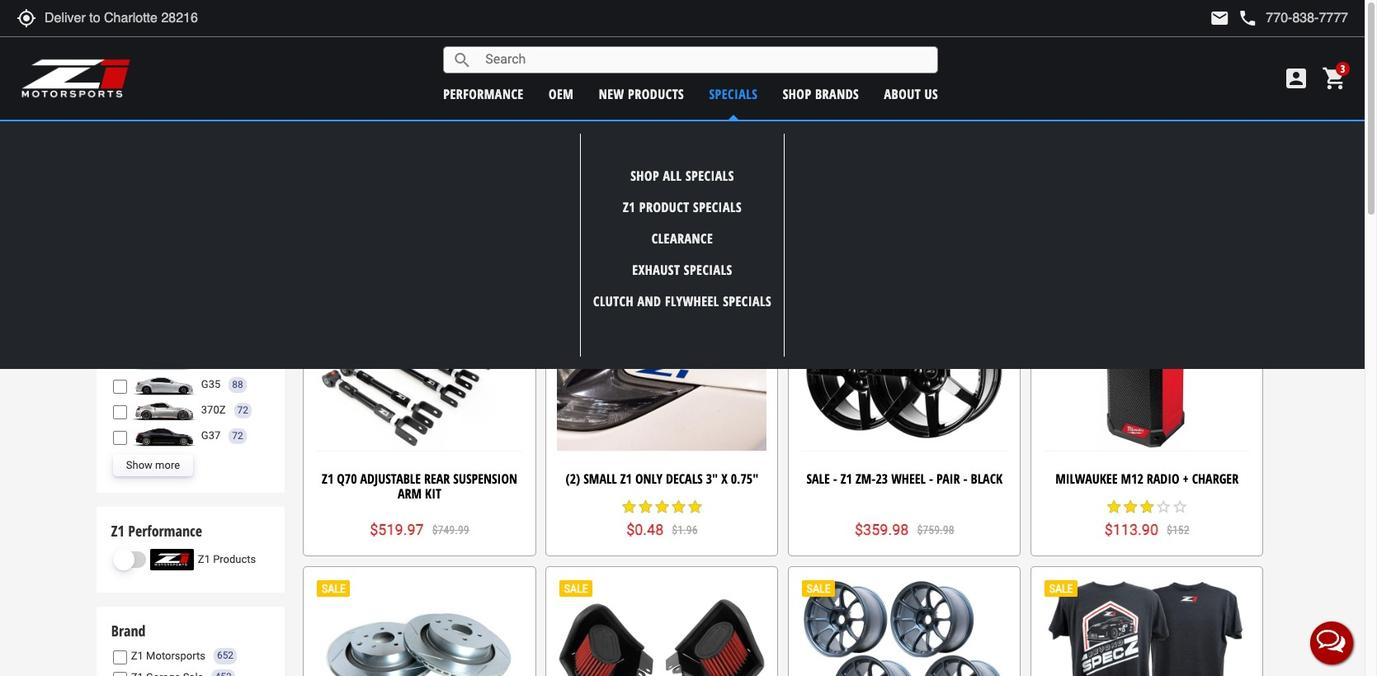 Task type: describe. For each thing, give the bounding box(es) containing it.
exhaust specials link
[[633, 261, 733, 279]]

show more button
[[113, 455, 193, 476]]

new products link
[[599, 85, 685, 103]]

phone link
[[1239, 8, 1349, 28]]

my_location
[[17, 8, 36, 28]]

and
[[638, 292, 662, 310]]

milwaukee
[[1056, 470, 1118, 488]]

infiniti g35 coupe sedan v35 v36 skyline 2003 2004 2005 2006 2007 2008 3.5l vq35de revup rev up vq35hr z1 motorsports image
[[131, 374, 197, 396]]

z1 q70 adjustable rear suspension arm kit
[[322, 470, 518, 502]]

z1 performance
[[111, 521, 202, 540]]

select your vehicle link
[[695, 126, 797, 145]]

selected!
[[637, 127, 693, 144]]

shop all specials link
[[631, 167, 735, 185]]

z1 motorsports
[[131, 649, 205, 662]]

Search search field
[[472, 47, 938, 73]]

shop brands
[[783, 85, 860, 103]]

small
[[584, 470, 617, 488]]

g37
[[201, 429, 221, 442]]

$359.98
[[855, 521, 909, 538]]

g35
[[201, 378, 221, 390]]

brand
[[111, 621, 146, 640]]

shopping_cart link
[[1318, 65, 1349, 92]]

black
[[971, 470, 1003, 488]]

3 - from the left
[[964, 470, 968, 488]]

$519.97 $749.99
[[370, 521, 470, 538]]

shop brands link
[[783, 85, 860, 103]]

z1 for z1 performance
[[111, 521, 125, 540]]

(2) small z1 only decals 3" x 0.75"
[[566, 470, 759, 488]]

mail phone
[[1211, 8, 1258, 28]]

oem link
[[549, 85, 574, 103]]

2 star_border from the left
[[1172, 498, 1189, 515]]

$1.96
[[672, 523, 698, 536]]

$749.99
[[432, 523, 470, 536]]

1 star from the left
[[621, 498, 638, 515]]

mail link
[[1211, 8, 1230, 28]]

products
[[213, 553, 256, 566]]

select
[[695, 126, 727, 145]]

specials up clearance link
[[694, 198, 742, 216]]

z1 for z1 q70 adjustable rear suspension arm kit
[[322, 470, 334, 488]]

arm
[[398, 484, 422, 502]]

more
[[155, 459, 180, 471]]

specials link
[[710, 85, 758, 103]]

performance
[[128, 521, 202, 540]]

decals
[[666, 470, 703, 488]]

new products
[[599, 85, 685, 103]]

kit
[[425, 484, 442, 502]]

performance link
[[444, 85, 524, 103]]

performance
[[444, 85, 524, 103]]

mail
[[1211, 8, 1230, 28]]

3 star from the left
[[654, 498, 671, 515]]

z1 left zm-
[[841, 470, 853, 488]]

m12
[[1121, 470, 1144, 488]]

pair
[[937, 470, 961, 488]]

1 horizontal spatial vehicle
[[759, 126, 797, 145]]

specials right flywheel
[[723, 292, 772, 310]]

show more
[[126, 459, 180, 471]]

652
[[217, 650, 234, 662]]

72 for g37
[[232, 430, 243, 441]]

about us link
[[885, 85, 939, 103]]

nissan 370z z34 2009 2010 2011 2012 2013 2014 2015 2016 2017 2018 2019 3.7l vq37vhr vhr nismo z1 motorsports image
[[131, 400, 197, 421]]

phone
[[1239, 8, 1258, 28]]

$0.48
[[627, 521, 664, 538]]

shop for shop brands
[[783, 85, 812, 103]]

specials right all
[[686, 167, 735, 185]]

clearance link
[[652, 230, 713, 248]]

star star star star_border star_border $113.90 $152
[[1105, 498, 1190, 538]]

suspension
[[453, 470, 518, 488]]

4 star from the left
[[671, 498, 687, 515]]

1 star_border from the left
[[1156, 498, 1172, 515]]

product
[[640, 198, 690, 216]]

350z
[[201, 352, 226, 365]]

motorsports
[[146, 649, 205, 662]]

adjustable
[[360, 470, 421, 488]]

z1 for z1 product specials
[[623, 198, 636, 216]]

+
[[1183, 470, 1189, 488]]

z1 product specials
[[623, 198, 742, 216]]



Task type: locate. For each thing, give the bounding box(es) containing it.
5 star from the left
[[687, 498, 704, 515]]

star star star star star $0.48 $1.96
[[621, 498, 704, 538]]

radio
[[1147, 470, 1180, 488]]

72 for 370z
[[237, 404, 248, 416]]

no
[[568, 127, 586, 144]]

z1 left the q70
[[322, 470, 334, 488]]

about us
[[885, 85, 939, 103]]

sale
[[807, 470, 830, 488]]

3"
[[706, 470, 718, 488]]

z1 for z1 motorsports
[[131, 649, 144, 662]]

0 vertical spatial 72
[[237, 404, 248, 416]]

72 right 370z
[[237, 404, 248, 416]]

specials
[[710, 85, 758, 103]]

1 horizontal spatial shop
[[783, 85, 812, 103]]

(2)
[[566, 470, 581, 488]]

2 - from the left
[[929, 470, 934, 488]]

clearance
[[652, 230, 713, 248]]

shop
[[783, 85, 812, 103], [631, 167, 660, 185]]

$359.98 $759.98
[[855, 521, 955, 538]]

products
[[628, 85, 685, 103]]

account_box
[[1284, 65, 1310, 92]]

None checkbox
[[113, 651, 127, 665], [113, 672, 127, 676], [113, 651, 127, 665], [113, 672, 127, 676]]

shop all specials
[[631, 167, 735, 185]]

infiniti g37 coupe sedan convertible v36 cv36 hv36 skyline 2008 2009 2010 2011 2012 2013 3.7l vq37vhr z1 motorsports image
[[131, 425, 197, 447]]

z1 product specials link
[[623, 198, 742, 216]]

shop for shop all specials
[[631, 167, 660, 185]]

- right the "pair"
[[964, 470, 968, 488]]

2 star from the left
[[638, 498, 654, 515]]

clutch
[[594, 292, 634, 310]]

370z
[[201, 404, 226, 416]]

specials
[[686, 167, 735, 185], [694, 198, 742, 216], [684, 261, 733, 279], [723, 292, 772, 310]]

specials up flywheel
[[684, 261, 733, 279]]

88
[[237, 353, 248, 365], [232, 379, 243, 390]]

z1 left product
[[623, 198, 636, 216]]

z1 left "products"
[[198, 553, 210, 566]]

- left the "pair"
[[929, 470, 934, 488]]

milwaukee m12 radio + charger
[[1056, 470, 1239, 488]]

88 right g35
[[232, 379, 243, 390]]

$519.97
[[370, 521, 424, 538]]

all
[[663, 167, 682, 185]]

1 vertical spatial shop
[[631, 167, 660, 185]]

clutch and flywheel specials
[[594, 292, 772, 310]]

clutch and flywheel specials link
[[594, 292, 772, 310]]

new
[[599, 85, 625, 103]]

shop left all
[[631, 167, 660, 185]]

$152
[[1167, 523, 1190, 536]]

z1 left the only
[[621, 470, 632, 488]]

star_border
[[1156, 498, 1172, 515], [1172, 498, 1189, 515]]

1 - from the left
[[834, 470, 838, 488]]

23
[[876, 470, 888, 488]]

your
[[730, 126, 755, 145]]

0 vertical spatial 88
[[237, 353, 248, 365]]

account_box link
[[1280, 65, 1314, 92]]

0 horizontal spatial shop
[[631, 167, 660, 185]]

88 for g35
[[232, 379, 243, 390]]

nissan 350z z33 2003 2004 2005 2006 2007 2008 2009 vq35de 3.5l revup rev up vq35hr nismo z1 motorsports image
[[131, 348, 197, 370]]

$759.98
[[918, 523, 955, 536]]

72 right g37
[[232, 430, 243, 441]]

exhaust specials
[[633, 261, 733, 279]]

1 vertical spatial 88
[[232, 379, 243, 390]]

1 vertical spatial 72
[[232, 430, 243, 441]]

no vehicle selected! select your vehicle
[[568, 126, 797, 145]]

6 star from the left
[[1106, 498, 1123, 515]]

1 horizontal spatial -
[[929, 470, 934, 488]]

0 horizontal spatial -
[[834, 470, 838, 488]]

brands
[[816, 85, 860, 103]]

z1 motorsports logo image
[[21, 58, 132, 99]]

vehicle inside no vehicle selected! select your vehicle
[[590, 127, 633, 144]]

$113.90
[[1105, 521, 1159, 538]]

vehicle right no
[[590, 127, 633, 144]]

rear
[[424, 470, 450, 488]]

wheel
[[892, 470, 926, 488]]

shopping_cart
[[1323, 65, 1349, 92]]

88 right 350z
[[237, 353, 248, 365]]

vehicle right your in the top right of the page
[[759, 126, 797, 145]]

sale - z1 zm-23 wheel - pair - black
[[807, 470, 1003, 488]]

z1 for z1 products
[[198, 553, 210, 566]]

2 horizontal spatial -
[[964, 470, 968, 488]]

z1 left performance
[[111, 521, 125, 540]]

about
[[885, 85, 921, 103]]

flywheel
[[665, 292, 720, 310]]

only
[[636, 470, 663, 488]]

- right sale
[[834, 470, 838, 488]]

72
[[237, 404, 248, 416], [232, 430, 243, 441]]

0 horizontal spatial vehicle
[[590, 127, 633, 144]]

exhaust
[[633, 261, 681, 279]]

star
[[621, 498, 638, 515], [638, 498, 654, 515], [654, 498, 671, 515], [671, 498, 687, 515], [687, 498, 704, 515], [1106, 498, 1123, 515], [1123, 498, 1139, 515], [1139, 498, 1156, 515]]

z1 products
[[198, 553, 256, 566]]

x
[[722, 470, 728, 488]]

8 star from the left
[[1139, 498, 1156, 515]]

vehicle
[[759, 126, 797, 145], [590, 127, 633, 144]]

q70
[[337, 470, 357, 488]]

us
[[925, 85, 939, 103]]

-
[[834, 470, 838, 488], [929, 470, 934, 488], [964, 470, 968, 488]]

None checkbox
[[113, 354, 127, 368], [113, 379, 127, 393], [113, 405, 127, 419], [113, 431, 127, 445], [113, 354, 127, 368], [113, 379, 127, 393], [113, 405, 127, 419], [113, 431, 127, 445]]

88 for 350z
[[237, 353, 248, 365]]

0.75"
[[731, 470, 759, 488]]

0 vertical spatial shop
[[783, 85, 812, 103]]

z1 down brand
[[131, 649, 144, 662]]

oem
[[549, 85, 574, 103]]

show
[[126, 459, 153, 471]]

7 star from the left
[[1123, 498, 1139, 515]]

zm-
[[856, 470, 876, 488]]

shop left brands
[[783, 85, 812, 103]]

z1 inside the z1 q70 adjustable rear suspension arm kit
[[322, 470, 334, 488]]

search
[[453, 50, 472, 70]]



Task type: vqa. For each thing, say whether or not it's contained in the screenshot.


